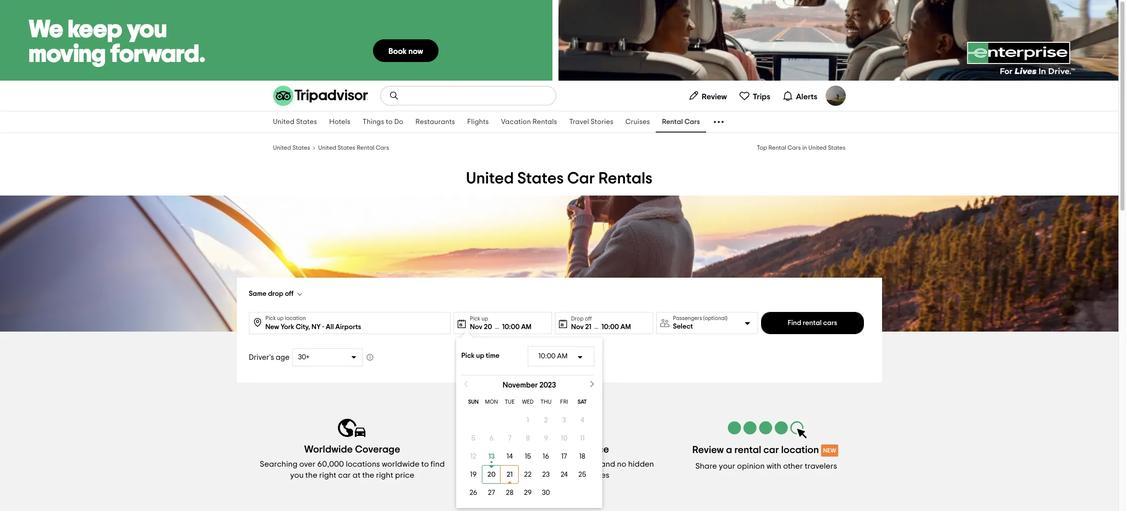 Task type: describe. For each thing, give the bounding box(es) containing it.
pick up location
[[265, 316, 306, 321]]

wed
[[522, 399, 534, 405]]

november
[[503, 382, 538, 389]]

cancellations
[[483, 460, 533, 468]]

travel stories
[[569, 118, 614, 126]]

3
[[562, 417, 566, 424]]

tue nov 28 2023 cell
[[501, 484, 519, 502]]

sat nov 04 2023 cell
[[573, 411, 592, 430]]

fri
[[560, 399, 568, 405]]

pick up time
[[461, 353, 500, 360]]

9
[[544, 435, 548, 442]]

hotels
[[329, 118, 351, 126]]

restaurants
[[416, 118, 455, 126]]

things
[[363, 118, 384, 126]]

time
[[486, 353, 500, 360]]

0 horizontal spatial rentals
[[533, 118, 557, 126]]

row containing 26
[[464, 484, 592, 502]]

26
[[470, 490, 477, 497]]

fri nov 17 2023 cell
[[555, 448, 573, 466]]

2 horizontal spatial rental
[[769, 145, 787, 151]]

mon nov 13 2023 cell
[[483, 448, 501, 466]]

11
[[580, 435, 585, 442]]

25
[[579, 471, 586, 479]]

united states rental cars
[[318, 145, 389, 151]]

5
[[472, 435, 476, 442]]

0 vertical spatial location
[[285, 316, 306, 321]]

thu nov 30 2023 cell
[[537, 484, 555, 502]]

7
[[508, 435, 512, 442]]

row group inside the november 2023 grid
[[464, 411, 595, 502]]

thu nov 09 2023 cell
[[537, 430, 555, 448]]

1
[[527, 417, 529, 424]]

15
[[525, 453, 531, 460]]

find
[[788, 320, 802, 327]]

things to do
[[363, 118, 403, 126]]

1 right from the left
[[319, 471, 336, 480]]

no
[[617, 460, 627, 468]]

up for pick up
[[482, 316, 488, 321]]

10
[[561, 435, 568, 442]]

united states for bottom united states link
[[273, 145, 310, 151]]

on
[[535, 460, 544, 468]]

your
[[719, 462, 736, 470]]

sat nov 25 2023 cell
[[573, 466, 592, 484]]

united states for topmost united states link
[[273, 118, 317, 126]]

1 horizontal spatial 10:00
[[539, 353, 556, 360]]

opinion
[[737, 462, 765, 470]]

hotels link
[[323, 111, 357, 133]]

10:00 am for nov 20
[[502, 323, 532, 331]]

drop
[[571, 316, 584, 321]]

0 vertical spatial car
[[764, 445, 779, 455]]

mon nov 27 2023 cell
[[483, 484, 501, 502]]

1 horizontal spatial cars
[[685, 118, 700, 126]]

0 horizontal spatial rental
[[357, 145, 375, 151]]

passengers (optional) select
[[673, 316, 728, 330]]

or
[[541, 471, 549, 480]]

flights link
[[461, 111, 495, 133]]

cruises link
[[620, 111, 656, 133]]

wed nov 01 2023 cell
[[519, 411, 537, 430]]

up for pick up time
[[476, 353, 484, 360]]

tue nov 21 2023 cell
[[501, 466, 519, 484]]

row containing 19
[[464, 466, 592, 484]]

same
[[249, 290, 267, 297]]

12
[[470, 453, 477, 460]]

profile picture image
[[826, 86, 846, 106]]

drop
[[268, 290, 283, 297]]

sun nov 26 2023 cell
[[464, 484, 483, 502]]

row containing 12
[[464, 448, 592, 466]]

do
[[394, 118, 403, 126]]

worldwide
[[304, 445, 353, 455]]

mon
[[485, 399, 498, 405]]

2 the from the left
[[362, 471, 374, 480]]

vacation rentals
[[501, 118, 557, 126]]

most
[[546, 460, 563, 468]]

new
[[823, 448, 836, 454]]

share your opinion with other travelers
[[696, 462, 837, 470]]

things to do link
[[357, 111, 410, 133]]

driver's age
[[249, 354, 290, 361]]

confidence
[[555, 445, 609, 455]]

29
[[524, 490, 532, 497]]

4
[[581, 417, 584, 424]]

1 horizontal spatial rental
[[662, 118, 683, 126]]

price
[[395, 471, 414, 480]]

30
[[542, 490, 550, 497]]

tue nov 07 2023 cell
[[501, 430, 519, 448]]

1 the from the left
[[305, 471, 317, 480]]

0 vertical spatial to
[[386, 118, 393, 126]]

card
[[575, 471, 592, 480]]

share
[[696, 462, 717, 470]]

City or Airport text field
[[265, 313, 446, 333]]

fri nov 03 2023 cell
[[555, 411, 573, 430]]

row containing 1
[[464, 411, 592, 430]]

driver's
[[249, 354, 274, 361]]

am for 20
[[521, 323, 532, 331]]

0 vertical spatial 21
[[585, 323, 592, 331]]

travel stories link
[[563, 111, 620, 133]]

travelers
[[805, 462, 837, 470]]

16
[[543, 453, 549, 460]]

21 inside cell
[[507, 471, 513, 479]]

pick for pick up
[[470, 316, 480, 321]]

select
[[673, 323, 693, 330]]

same drop off
[[249, 290, 294, 297]]

am for 21
[[621, 323, 631, 331]]

30+
[[298, 354, 310, 361]]

at
[[353, 471, 361, 480]]

car
[[567, 170, 595, 187]]

nov for nov 20
[[470, 323, 483, 331]]

17
[[561, 453, 567, 460]]

and
[[601, 460, 615, 468]]

drop off
[[571, 316, 592, 321]]

pick up
[[470, 316, 488, 321]]

row containing 5
[[464, 430, 592, 448]]

fri nov 10 2023 cell
[[555, 430, 573, 448]]

trips
[[753, 93, 771, 101]]

free
[[465, 460, 481, 468]]

book
[[510, 445, 532, 455]]

find rental cars
[[788, 320, 838, 327]]

wed nov 22 2023 cell
[[519, 466, 537, 484]]

thu nov 23 2023 cell
[[537, 466, 555, 484]]

tripadvisor image
[[273, 86, 368, 106]]

passengers
[[673, 316, 702, 321]]

1 horizontal spatial 10:00 am
[[539, 353, 568, 360]]



Task type: vqa. For each thing, say whether or not it's contained in the screenshot.


Task type: locate. For each thing, give the bounding box(es) containing it.
searching
[[260, 460, 298, 468]]

sat
[[578, 399, 587, 405]]

united states car rentals
[[466, 170, 653, 187]]

the
[[305, 471, 317, 480], [362, 471, 374, 480]]

trips link
[[735, 86, 775, 106]]

to left find
[[421, 460, 429, 468]]

0 vertical spatial rentals
[[533, 118, 557, 126]]

8
[[526, 435, 530, 442]]

search image
[[389, 91, 399, 101]]

10:00 am
[[502, 323, 532, 331], [602, 323, 631, 331], [539, 353, 568, 360]]

alerts
[[796, 93, 818, 101]]

2 horizontal spatial 10:00
[[602, 323, 619, 331]]

10:00 for 21
[[602, 323, 619, 331]]

right down worldwide
[[376, 471, 393, 480]]

1 vertical spatial off
[[585, 316, 592, 321]]

10:00 right nov 20
[[502, 323, 520, 331]]

row
[[464, 393, 592, 411], [464, 411, 592, 430], [464, 430, 592, 448], [464, 448, 592, 466], [464, 466, 592, 484], [464, 484, 592, 502]]

the down over at the left of the page
[[305, 471, 317, 480]]

28
[[506, 490, 514, 497]]

rentals right vacation
[[533, 118, 557, 126]]

fees
[[594, 471, 610, 480]]

alerts link
[[779, 86, 822, 106]]

1 vertical spatial rental
[[735, 445, 762, 455]]

review left trips link
[[702, 93, 727, 101]]

review a rental car location new
[[693, 445, 836, 455]]

21
[[585, 323, 592, 331], [507, 471, 513, 479]]

vacation
[[501, 118, 531, 126]]

1 nov from the left
[[470, 323, 483, 331]]

november 2023 grid
[[456, 382, 603, 502]]

up for pick up location
[[277, 316, 284, 321]]

thu nov 02 2023 cell
[[537, 411, 555, 430]]

1 horizontal spatial right
[[376, 471, 393, 480]]

0 vertical spatial 20
[[484, 323, 492, 331]]

right
[[319, 471, 336, 480], [376, 471, 393, 480]]

1 vertical spatial united states
[[273, 145, 310, 151]]

4 row from the top
[[464, 448, 592, 466]]

the right the at
[[362, 471, 374, 480]]

1 horizontal spatial rentals
[[599, 170, 653, 187]]

car inside searching over 60,000 locations worldwide to find you the right car at the right price
[[338, 471, 351, 480]]

location down same drop off at bottom
[[285, 316, 306, 321]]

1 vertical spatial location
[[781, 445, 819, 455]]

rentals right car
[[599, 170, 653, 187]]

10:00 for 20
[[502, 323, 520, 331]]

cars left in
[[788, 145, 801, 151]]

advertisement region
[[0, 0, 1119, 81]]

20 right the 19
[[488, 471, 496, 479]]

20 inside mon nov 20 2023 cell
[[488, 471, 496, 479]]

1 vertical spatial rentals
[[599, 170, 653, 187]]

credit
[[551, 471, 573, 480]]

car up share your opinion with other travelers
[[764, 445, 779, 455]]

tue
[[505, 399, 515, 405]]

sat nov 11 2023 cell
[[573, 430, 592, 448]]

sun
[[468, 399, 479, 405]]

1 horizontal spatial nov
[[571, 323, 584, 331]]

you
[[290, 471, 304, 480]]

car left the at
[[338, 471, 351, 480]]

with down '9'
[[535, 445, 553, 455]]

2 horizontal spatial am
[[621, 323, 631, 331]]

with down review a rental car location new
[[767, 462, 782, 470]]

19
[[470, 471, 477, 479]]

0 vertical spatial united states
[[273, 118, 317, 126]]

cars
[[685, 118, 700, 126], [376, 145, 389, 151], [788, 145, 801, 151]]

row group containing 1
[[464, 411, 595, 502]]

10:00 am right "nov 21"
[[602, 323, 631, 331]]

1 horizontal spatial am
[[557, 353, 568, 360]]

None search field
[[381, 87, 555, 105]]

top rental cars in united states
[[757, 145, 846, 151]]

in
[[803, 145, 807, 151]]

10:00 right "nov 21"
[[602, 323, 619, 331]]

cars down things to do link
[[376, 145, 389, 151]]

10:00
[[502, 323, 520, 331], [602, 323, 619, 331], [539, 353, 556, 360]]

fri nov 24 2023 cell
[[555, 466, 573, 484]]

14
[[507, 453, 513, 460]]

rental cars
[[662, 118, 700, 126]]

0 vertical spatial review
[[702, 93, 727, 101]]

0 vertical spatial off
[[285, 290, 294, 297]]

pick for pick up time
[[461, 353, 475, 360]]

60,000
[[317, 460, 344, 468]]

0 horizontal spatial 10:00 am
[[502, 323, 532, 331]]

off up "nov 21"
[[585, 316, 592, 321]]

other
[[783, 462, 803, 470]]

bookings
[[565, 460, 599, 468]]

review
[[702, 93, 727, 101], [693, 445, 724, 455]]

1 horizontal spatial off
[[585, 316, 592, 321]]

1 horizontal spatial car
[[764, 445, 779, 455]]

age
[[276, 354, 290, 361]]

1 vertical spatial with
[[767, 462, 782, 470]]

up left time
[[476, 353, 484, 360]]

hidden
[[628, 460, 654, 468]]

6 row from the top
[[464, 484, 592, 502]]

sun nov 12 2023 cell
[[464, 448, 483, 466]]

row group
[[464, 411, 595, 502]]

2 nov from the left
[[571, 323, 584, 331]]

0 vertical spatial united states link
[[267, 111, 323, 133]]

18
[[579, 453, 586, 460]]

review inside the review "link"
[[702, 93, 727, 101]]

locations
[[346, 460, 380, 468]]

0 horizontal spatial location
[[285, 316, 306, 321]]

right down the 60,000
[[319, 471, 336, 480]]

10:00 am for nov 21
[[602, 323, 631, 331]]

rental up opinion
[[735, 445, 762, 455]]

rental right cruises
[[662, 118, 683, 126]]

top
[[757, 145, 767, 151]]

1 united states from the top
[[273, 118, 317, 126]]

nov down pick up
[[470, 323, 483, 331]]

rentals
[[533, 118, 557, 126], [599, 170, 653, 187]]

worldwide coverage
[[304, 445, 400, 455]]

nov down drop
[[571, 323, 584, 331]]

3 row from the top
[[464, 430, 592, 448]]

0 horizontal spatial the
[[305, 471, 317, 480]]

thu nov 16 2023 cell
[[537, 448, 555, 466]]

worldwide
[[382, 460, 420, 468]]

6
[[490, 435, 494, 442]]

1 row from the top
[[464, 393, 592, 411]]

to left do
[[386, 118, 393, 126]]

20 down pick up
[[484, 323, 492, 331]]

pick
[[265, 316, 276, 321], [470, 316, 480, 321], [461, 353, 475, 360]]

nov 20
[[470, 323, 492, 331]]

wed nov 15 2023 cell
[[519, 448, 537, 466]]

charges
[[509, 471, 540, 480]]

1 horizontal spatial the
[[362, 471, 374, 480]]

cars down the review "link"
[[685, 118, 700, 126]]

1 horizontal spatial 21
[[585, 323, 592, 331]]

pick left time
[[461, 353, 475, 360]]

location up other
[[781, 445, 819, 455]]

up
[[277, 316, 284, 321], [482, 316, 488, 321], [476, 353, 484, 360]]

mon nov 20 2023 cell
[[483, 466, 501, 484]]

0 horizontal spatial rental
[[735, 445, 762, 455]]

november 2023
[[503, 382, 556, 389]]

2 row from the top
[[464, 411, 592, 430]]

off
[[285, 290, 294, 297], [585, 316, 592, 321]]

0 vertical spatial with
[[535, 445, 553, 455]]

up up nov 20
[[482, 316, 488, 321]]

0 horizontal spatial with
[[535, 445, 553, 455]]

travel
[[569, 118, 589, 126]]

states
[[296, 118, 317, 126], [293, 145, 310, 151], [338, 145, 355, 151], [828, 145, 846, 151], [517, 170, 564, 187]]

united states
[[273, 118, 317, 126], [273, 145, 310, 151]]

27
[[488, 490, 495, 497]]

1 vertical spatial united states link
[[273, 143, 310, 151]]

review link
[[684, 86, 731, 106]]

location
[[285, 316, 306, 321], [781, 445, 819, 455]]

1 vertical spatial to
[[421, 460, 429, 468]]

10:00 am up 2023
[[539, 353, 568, 360]]

rental inside button
[[803, 320, 822, 327]]

free cancellations on most bookings and no hidden charges or credit card fees
[[465, 460, 654, 480]]

review for review
[[702, 93, 727, 101]]

1 horizontal spatial rental
[[803, 320, 822, 327]]

rental cars link
[[656, 111, 706, 133]]

nov 21
[[571, 323, 592, 331]]

2 right from the left
[[376, 471, 393, 480]]

rental right find
[[803, 320, 822, 327]]

20
[[484, 323, 492, 331], [488, 471, 496, 479]]

pick for pick up location
[[265, 316, 276, 321]]

flights
[[467, 118, 489, 126]]

row containing sun
[[464, 393, 592, 411]]

rental right top
[[769, 145, 787, 151]]

off right 'drop'
[[285, 290, 294, 297]]

2 united states from the top
[[273, 145, 310, 151]]

nov for nov 21
[[571, 323, 584, 331]]

up down 'drop'
[[277, 316, 284, 321]]

mon nov 06 2023 cell
[[483, 430, 501, 448]]

0 horizontal spatial off
[[285, 290, 294, 297]]

1 horizontal spatial to
[[421, 460, 429, 468]]

0 horizontal spatial nov
[[470, 323, 483, 331]]

10:00 up 2023
[[539, 353, 556, 360]]

1 vertical spatial review
[[693, 445, 724, 455]]

10:00 am right nov 20
[[502, 323, 532, 331]]

0 horizontal spatial cars
[[376, 145, 389, 151]]

2 horizontal spatial 10:00 am
[[602, 323, 631, 331]]

book with confidence
[[510, 445, 609, 455]]

1 vertical spatial 21
[[507, 471, 513, 479]]

21 down drop off
[[585, 323, 592, 331]]

cruises
[[626, 118, 650, 126]]

sun nov 05 2023 cell
[[464, 430, 483, 448]]

0 vertical spatial rental
[[803, 320, 822, 327]]

rental
[[662, 118, 683, 126], [357, 145, 375, 151], [769, 145, 787, 151]]

rental down things
[[357, 145, 375, 151]]

over
[[299, 460, 316, 468]]

thu
[[541, 399, 552, 405]]

0 horizontal spatial to
[[386, 118, 393, 126]]

0 horizontal spatial car
[[338, 471, 351, 480]]

1 vertical spatial car
[[338, 471, 351, 480]]

to
[[386, 118, 393, 126], [421, 460, 429, 468]]

stories
[[591, 118, 614, 126]]

car
[[764, 445, 779, 455], [338, 471, 351, 480]]

wed nov 08 2023 cell
[[519, 430, 537, 448]]

0 horizontal spatial am
[[521, 323, 532, 331]]

0 horizontal spatial 21
[[507, 471, 513, 479]]

1 horizontal spatial location
[[781, 445, 819, 455]]

sat nov 18 2023 cell
[[573, 448, 592, 466]]

1 horizontal spatial with
[[767, 462, 782, 470]]

pick down same drop off at bottom
[[265, 316, 276, 321]]

5 row from the top
[[464, 466, 592, 484]]

1 vertical spatial 20
[[488, 471, 496, 479]]

0 horizontal spatial right
[[319, 471, 336, 480]]

tue nov 14 2023 cell
[[501, 448, 519, 466]]

(optional)
[[704, 316, 728, 321]]

review up the share
[[693, 445, 724, 455]]

2 horizontal spatial cars
[[788, 145, 801, 151]]

21 down cancellations
[[507, 471, 513, 479]]

searching over 60,000 locations worldwide to find you the right car at the right price
[[260, 460, 445, 480]]

23
[[542, 471, 550, 479]]

review for review a rental car location new
[[693, 445, 724, 455]]

pick up nov 20
[[470, 316, 480, 321]]

sun nov 19 2023 cell
[[464, 466, 483, 484]]

0 horizontal spatial 10:00
[[502, 323, 520, 331]]

to inside searching over 60,000 locations worldwide to find you the right car at the right price
[[421, 460, 429, 468]]

am
[[521, 323, 532, 331], [621, 323, 631, 331], [557, 353, 568, 360]]

wed nov 29 2023 cell
[[519, 484, 537, 502]]



